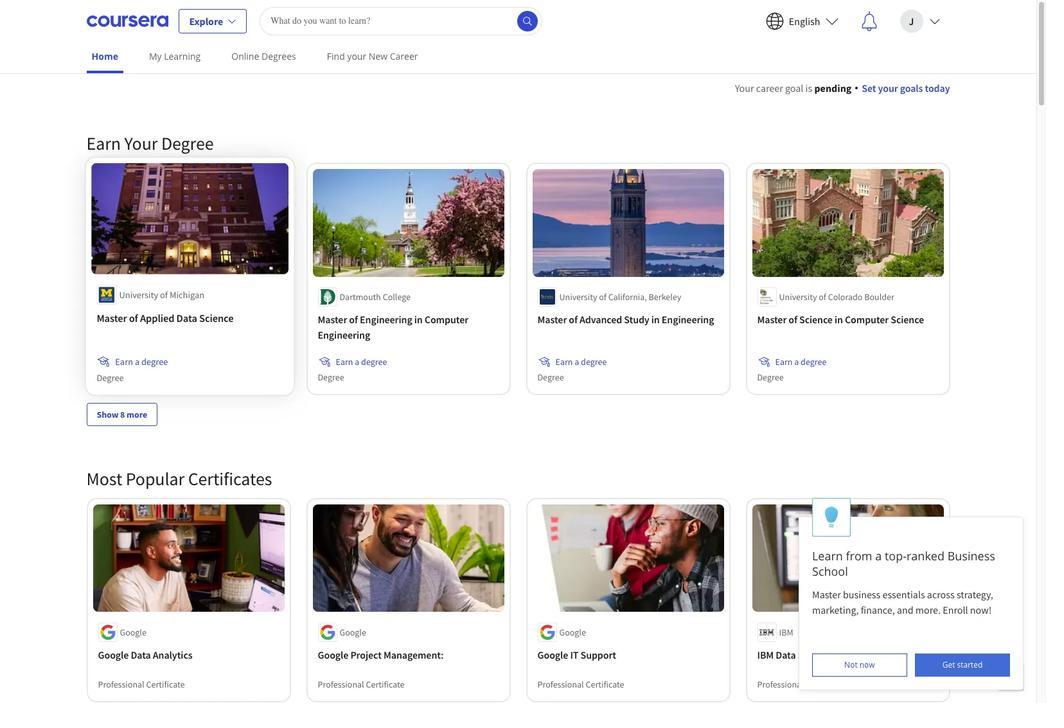 Task type: locate. For each thing, give the bounding box(es) containing it.
0 horizontal spatial your
[[347, 50, 367, 62]]

earn a degree for applied
[[115, 356, 168, 367]]

in for master of engineering in computer engineering
[[414, 313, 423, 326]]

degree for master of engineering in computer engineering
[[318, 371, 344, 383]]

master inside master business essentials across strategy, marketing, finance, and more. enroll now!
[[813, 588, 841, 601]]

professional for google data analytics
[[98, 678, 144, 690]]

university of colorado boulder
[[779, 291, 895, 303]]

of left colorado at top right
[[819, 291, 827, 303]]

science inside the master of applied data science link
[[199, 311, 233, 324]]

data inside 'link'
[[776, 648, 796, 661]]

of down dartmouth
[[349, 313, 358, 326]]

google left it on the bottom right of the page
[[538, 648, 568, 661]]

engineering down dartmouth
[[318, 328, 370, 341]]

earn a degree down advanced
[[556, 356, 607, 367]]

google it support link
[[538, 647, 719, 662]]

master of advanced study in engineering
[[538, 313, 715, 326]]

not now button
[[813, 654, 908, 677]]

google up project
[[340, 626, 366, 638]]

degree for advanced
[[581, 356, 607, 367]]

your inside dropdown button
[[879, 82, 899, 95]]

get started
[[943, 660, 983, 671]]

certificate down ibm data science 'link'
[[806, 678, 844, 690]]

of inside master of engineering in computer engineering
[[349, 313, 358, 326]]

home link
[[86, 42, 123, 73]]

3 professional from the left
[[538, 678, 584, 690]]

management:
[[384, 648, 444, 661]]

business
[[948, 548, 996, 564]]

earn your degree collection element
[[79, 111, 958, 447]]

of left applied
[[129, 311, 138, 324]]

2 earn a degree from the left
[[336, 356, 387, 367]]

my learning
[[149, 50, 201, 62]]

of for engineering
[[349, 313, 358, 326]]

professional certificate for support
[[538, 678, 625, 690]]

j button
[[890, 0, 950, 41]]

more
[[127, 409, 147, 420]]

professional
[[98, 678, 144, 690], [318, 678, 364, 690], [538, 678, 584, 690], [758, 678, 804, 690]]

university of michigan
[[119, 289, 204, 301]]

4 professional certificate from the left
[[758, 678, 844, 690]]

0 vertical spatial ibm
[[779, 626, 794, 638]]

certificate down the analytics
[[146, 678, 185, 690]]

3 professional certificate from the left
[[538, 678, 625, 690]]

computer inside master of engineering in computer engineering
[[425, 313, 469, 326]]

set
[[862, 82, 877, 95]]

2 horizontal spatial data
[[776, 648, 796, 661]]

4 degree from the left
[[801, 356, 827, 367]]

0 horizontal spatial data
[[131, 648, 151, 661]]

master of applied data science
[[96, 311, 233, 324]]

university for advanced
[[560, 291, 598, 303]]

top-
[[885, 548, 907, 564]]

professional certificate
[[98, 678, 185, 690], [318, 678, 405, 690], [538, 678, 625, 690], [758, 678, 844, 690]]

data for ibm data science
[[776, 648, 796, 661]]

get
[[943, 660, 956, 671]]

science inside ibm data science 'link'
[[798, 648, 832, 661]]

degree down advanced
[[581, 356, 607, 367]]

university
[[119, 289, 158, 301], [560, 291, 598, 303], [779, 291, 817, 303]]

2 professional from the left
[[318, 678, 364, 690]]

2 horizontal spatial university
[[779, 291, 817, 303]]

0 horizontal spatial in
[[414, 313, 423, 326]]

1 earn a degree from the left
[[115, 356, 168, 367]]

professional down google data analytics
[[98, 678, 144, 690]]

ibm data science link
[[758, 647, 939, 662]]

science left not
[[798, 648, 832, 661]]

ibm
[[779, 626, 794, 638], [758, 648, 774, 661]]

master of engineering in computer engineering
[[318, 313, 469, 341]]

your for set
[[879, 82, 899, 95]]

3 degree from the left
[[581, 356, 607, 367]]

set your goals today
[[862, 82, 950, 95]]

1 horizontal spatial your
[[879, 82, 899, 95]]

professional down 'ibm data science'
[[758, 678, 804, 690]]

certificate down google project management: on the bottom left of page
[[366, 678, 405, 690]]

google
[[120, 626, 147, 638], [340, 626, 366, 638], [560, 626, 586, 638], [98, 648, 129, 661], [318, 648, 349, 661], [538, 648, 568, 661]]

master of science in computer science link
[[758, 312, 939, 327]]

university up advanced
[[560, 291, 598, 303]]

enroll
[[943, 604, 969, 617]]

certificates
[[188, 467, 272, 490]]

certificate down support
[[586, 678, 625, 690]]

your inside 'earn your degree collection' element
[[124, 132, 158, 155]]

school
[[813, 564, 848, 579]]

computer
[[425, 313, 469, 326], [845, 313, 889, 326]]

master for master of advanced study in engineering
[[538, 313, 567, 326]]

certificate
[[146, 678, 185, 690], [366, 678, 405, 690], [586, 678, 625, 690], [806, 678, 844, 690]]

3 earn a degree from the left
[[556, 356, 607, 367]]

advanced
[[580, 313, 622, 326]]

1 vertical spatial your
[[124, 132, 158, 155]]

1 certificate from the left
[[146, 678, 185, 690]]

of for california,
[[599, 291, 607, 303]]

earn a degree down master of engineering in computer engineering
[[336, 356, 387, 367]]

university for science
[[779, 291, 817, 303]]

professional for google it support
[[538, 678, 584, 690]]

professional down project
[[318, 678, 364, 690]]

4 professional from the left
[[758, 678, 804, 690]]

2 horizontal spatial in
[[835, 313, 843, 326]]

more.
[[916, 604, 941, 617]]

google project management:
[[318, 648, 444, 661]]

3 certificate from the left
[[586, 678, 625, 690]]

degree down applied
[[141, 356, 168, 367]]

my learning link
[[144, 42, 206, 71]]

science down michigan
[[199, 311, 233, 324]]

online
[[232, 50, 259, 62]]

What do you want to learn? text field
[[260, 7, 543, 35]]

in
[[414, 313, 423, 326], [652, 313, 660, 326], [835, 313, 843, 326]]

university for applied
[[119, 289, 158, 301]]

1 vertical spatial ibm
[[758, 648, 774, 661]]

google project management: link
[[318, 647, 499, 662]]

earn for master of advanced study in engineering
[[556, 356, 573, 367]]

university up applied
[[119, 289, 158, 301]]

ibm for ibm data science
[[758, 648, 774, 661]]

professional certificate down google it support
[[538, 678, 625, 690]]

1 horizontal spatial data
[[176, 311, 197, 324]]

main content
[[0, 65, 1037, 703]]

1 in from the left
[[414, 313, 423, 326]]

master of engineering in computer engineering link
[[318, 312, 499, 342]]

2 certificate from the left
[[366, 678, 405, 690]]

1 vertical spatial your
[[879, 82, 899, 95]]

main content containing earn your degree
[[0, 65, 1037, 703]]

data for google data analytics
[[131, 648, 151, 661]]

ibm inside 'link'
[[758, 648, 774, 661]]

line chart image
[[761, 154, 777, 169]]

3 in from the left
[[835, 313, 843, 326]]

google inside 'link'
[[318, 648, 349, 661]]

of
[[160, 289, 168, 301], [599, 291, 607, 303], [819, 291, 827, 303], [129, 311, 138, 324], [349, 313, 358, 326], [569, 313, 578, 326], [789, 313, 798, 326]]

engineering down berkeley
[[662, 313, 715, 326]]

university left colorado at top right
[[779, 291, 817, 303]]

1 horizontal spatial ibm
[[779, 626, 794, 638]]

earn a degree for engineering
[[336, 356, 387, 367]]

professional certificate down project
[[318, 678, 405, 690]]

earn for master of science in computer science
[[776, 356, 793, 367]]

2 degree from the left
[[361, 356, 387, 367]]

0 vertical spatial your
[[347, 50, 367, 62]]

1 horizontal spatial your
[[735, 82, 754, 95]]

2 professional certificate from the left
[[318, 678, 405, 690]]

google left project
[[318, 648, 349, 661]]

0 vertical spatial your
[[735, 82, 754, 95]]

certificate for analytics
[[146, 678, 185, 690]]

of down university of colorado boulder
[[789, 313, 798, 326]]

master inside master of engineering in computer engineering
[[318, 313, 347, 326]]

explore
[[189, 14, 223, 27]]

0 horizontal spatial ibm
[[758, 648, 774, 661]]

master for master of applied data science
[[96, 311, 127, 324]]

google up it on the bottom right of the page
[[560, 626, 586, 638]]

career
[[756, 82, 784, 95]]

professional certificate down 'ibm data science'
[[758, 678, 844, 690]]

1 horizontal spatial university
[[560, 291, 598, 303]]

0 horizontal spatial your
[[124, 132, 158, 155]]

2 in from the left
[[652, 313, 660, 326]]

strategy,
[[957, 588, 994, 601]]

professional certificate down google data analytics
[[98, 678, 185, 690]]

your
[[735, 82, 754, 95], [124, 132, 158, 155]]

4 certificate from the left
[[806, 678, 844, 690]]

professional down it on the bottom right of the page
[[538, 678, 584, 690]]

your right find
[[347, 50, 367, 62]]

degree for master of science in computer science
[[758, 371, 784, 383]]

of left advanced
[[569, 313, 578, 326]]

1 professional certificate from the left
[[98, 678, 185, 690]]

a for advanced
[[575, 356, 579, 367]]

earn a degree down applied
[[115, 356, 168, 367]]

learn from a top-ranked business school
[[813, 548, 996, 579]]

master for master of engineering in computer engineering
[[318, 313, 347, 326]]

2 computer from the left
[[845, 313, 889, 326]]

new
[[369, 50, 388, 62]]

master of science in computer science
[[758, 313, 925, 326]]

None search field
[[260, 7, 543, 35]]

0 horizontal spatial computer
[[425, 313, 469, 326]]

your
[[347, 50, 367, 62], [879, 82, 899, 95]]

1 horizontal spatial in
[[652, 313, 660, 326]]

earn a degree down master of science in computer science
[[776, 356, 827, 367]]

learning
[[164, 50, 201, 62]]

1 horizontal spatial computer
[[845, 313, 889, 326]]

show 8 more button
[[86, 403, 158, 426]]

1 computer from the left
[[425, 313, 469, 326]]

your right set
[[879, 82, 899, 95]]

in inside master of engineering in computer engineering
[[414, 313, 423, 326]]

1 professional from the left
[[98, 678, 144, 690]]

of left michigan
[[160, 289, 168, 301]]

engineering
[[360, 313, 413, 326], [662, 313, 715, 326], [318, 328, 370, 341]]

degrees
[[262, 50, 296, 62]]

boulder
[[865, 291, 895, 303]]

of up advanced
[[599, 291, 607, 303]]

degree down master of engineering in computer engineering
[[361, 356, 387, 367]]

master for master of science in computer science
[[758, 313, 787, 326]]

support
[[581, 648, 617, 661]]

0 horizontal spatial university
[[119, 289, 158, 301]]

coursera image
[[86, 11, 168, 31]]

4 earn a degree from the left
[[776, 356, 827, 367]]

degree down master of science in computer science
[[801, 356, 827, 367]]

earn a degree
[[115, 356, 168, 367], [336, 356, 387, 367], [556, 356, 607, 367], [776, 356, 827, 367]]

now!
[[971, 604, 992, 617]]

1 degree from the left
[[141, 356, 168, 367]]



Task type: describe. For each thing, give the bounding box(es) containing it.
essentials
[[883, 588, 926, 601]]

college
[[383, 291, 411, 303]]

my
[[149, 50, 162, 62]]

help center image
[[1004, 670, 1019, 685]]

project
[[351, 648, 382, 661]]

find your new career
[[327, 50, 418, 62]]

marketing,
[[813, 604, 859, 617]]

most popular certificates collection element
[[79, 447, 958, 703]]

engineering for master of engineering in computer engineering
[[318, 328, 370, 341]]

show
[[97, 409, 119, 420]]

earn a degree for science
[[776, 356, 827, 367]]

pending
[[815, 82, 852, 95]]

master for master business essentials across strategy, marketing, finance, and more. enroll now!
[[813, 588, 841, 601]]

j
[[909, 14, 914, 27]]

master of applied data science link
[[96, 310, 283, 326]]

today
[[925, 82, 950, 95]]

8
[[120, 409, 125, 420]]

not
[[845, 660, 858, 671]]

ibm data science
[[758, 648, 832, 661]]

goal
[[786, 82, 804, 95]]

degree for engineering
[[361, 356, 387, 367]]

most
[[86, 467, 122, 490]]

your for find
[[347, 50, 367, 62]]

professional certificate for management:
[[318, 678, 405, 690]]

of for applied
[[129, 311, 138, 324]]

ranked
[[907, 548, 945, 564]]

earn a degree for advanced
[[556, 356, 607, 367]]

in for master of science in computer science
[[835, 313, 843, 326]]

earn your degree
[[86, 132, 214, 155]]

repeat image
[[761, 177, 777, 192]]

google data analytics link
[[98, 647, 279, 662]]

of for science
[[789, 313, 798, 326]]

a for applied
[[135, 356, 139, 367]]

study
[[624, 313, 650, 326]]

dartmouth
[[340, 291, 381, 303]]

home
[[92, 50, 118, 62]]

engineering for master of advanced study in engineering
[[662, 313, 715, 326]]

a inside learn from a top-ranked business school
[[876, 548, 882, 564]]

online degrees
[[232, 50, 296, 62]]

goals
[[900, 82, 923, 95]]

degree for applied
[[141, 356, 168, 367]]

certificate for support
[[586, 678, 625, 690]]

a for science
[[795, 356, 799, 367]]

set your goals today button
[[856, 80, 950, 96]]

applied
[[140, 311, 174, 324]]

certificate for management:
[[366, 678, 405, 690]]

get started link
[[916, 654, 1011, 677]]

alice element
[[799, 498, 1024, 690]]

computer for engineering
[[425, 313, 469, 326]]

degree for science
[[801, 356, 827, 367]]

now
[[860, 660, 875, 671]]

explore button
[[178, 9, 247, 33]]

from
[[846, 548, 873, 564]]

master of advanced study in engineering link
[[538, 312, 719, 327]]

computer for science
[[845, 313, 889, 326]]

google data analytics
[[98, 648, 193, 661]]

master business essentials across strategy, marketing, finance, and more. enroll now!
[[813, 588, 996, 617]]

professional certificate for science
[[758, 678, 844, 690]]

certificate for science
[[806, 678, 844, 690]]

earn for master of applied data science
[[115, 356, 133, 367]]

popular
[[126, 467, 185, 490]]

it
[[570, 648, 579, 661]]

berkeley
[[649, 291, 682, 303]]

google left the analytics
[[98, 648, 129, 661]]

google up google data analytics
[[120, 626, 147, 638]]

finance,
[[861, 604, 895, 617]]

professional certificate for analytics
[[98, 678, 185, 690]]

degree for master of applied data science
[[96, 371, 124, 383]]

lightbulb tip image
[[825, 506, 839, 529]]

is
[[806, 82, 813, 95]]

english
[[789, 14, 821, 27]]

online degrees link
[[226, 42, 301, 71]]

engineering down college in the left of the page
[[360, 313, 413, 326]]

science down boulder
[[891, 313, 925, 326]]

of for advanced
[[569, 313, 578, 326]]

business
[[843, 588, 881, 601]]

professional for ibm data science
[[758, 678, 804, 690]]

professional for google project management:
[[318, 678, 364, 690]]

show 8 more
[[97, 409, 147, 420]]

of for michigan
[[160, 289, 168, 301]]

of for colorado
[[819, 291, 827, 303]]

find your new career link
[[322, 42, 423, 71]]

michigan
[[169, 289, 204, 301]]

colorado
[[828, 291, 863, 303]]

analytics
[[153, 648, 193, 661]]

degree for master of advanced study in engineering
[[538, 371, 564, 383]]

english button
[[756, 0, 849, 41]]

earn for master of engineering in computer engineering
[[336, 356, 353, 367]]

find
[[327, 50, 345, 62]]

and
[[897, 604, 914, 617]]

started
[[958, 660, 983, 671]]

learn
[[813, 548, 843, 564]]

california,
[[609, 291, 647, 303]]

a for engineering
[[355, 356, 360, 367]]

not now
[[845, 660, 875, 671]]

science down university of colorado boulder
[[800, 313, 833, 326]]

your career goal is pending
[[735, 82, 852, 95]]

smile image
[[761, 200, 777, 215]]

dartmouth college
[[340, 291, 411, 303]]

ibm for ibm
[[779, 626, 794, 638]]

across
[[928, 588, 955, 601]]

most popular certificates
[[86, 467, 272, 490]]

career
[[390, 50, 418, 62]]

university of california, berkeley
[[560, 291, 682, 303]]

google it support
[[538, 648, 617, 661]]

data inside 'earn your degree collection' element
[[176, 311, 197, 324]]



Task type: vqa. For each thing, say whether or not it's contained in the screenshot.
My
yes



